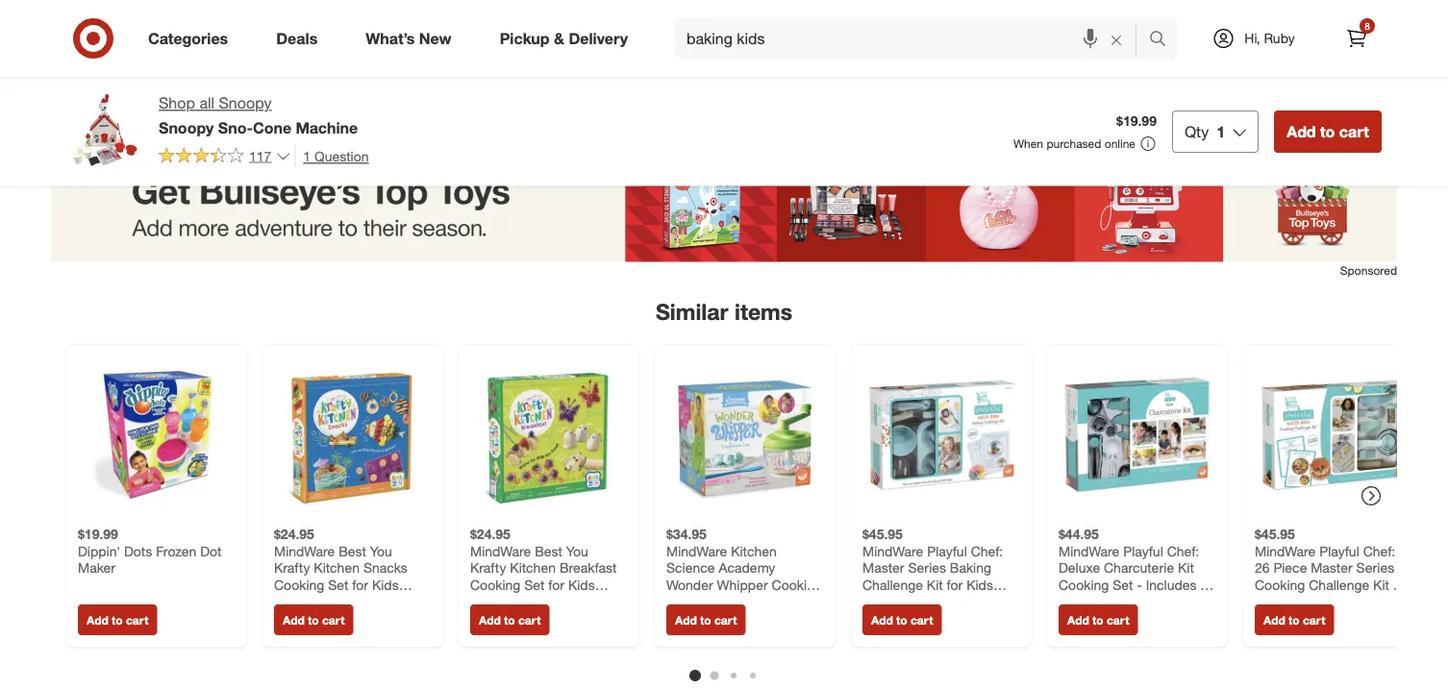 Task type: locate. For each thing, give the bounding box(es) containing it.
cooking for $44.95 mindware playful chef: deluxe charcuterie kit cooking set - includes 25 kid-safe kitchen utensils for ages 5 & up
[[1059, 576, 1109, 593]]

& for $24.95 mindware best you krafty kitchen snacks cooking set for kids ages 7 & up
[[320, 593, 328, 610]]

kit left 26
[[927, 576, 943, 593]]

0 vertical spatial 8
[[1365, 20, 1370, 32]]

$19.99 inside $19.99 dippin' dots frozen dot maker
[[78, 526, 118, 543]]

set left -
[[1113, 576, 1133, 593]]

series
[[908, 560, 946, 576]]

5 mindware from the left
[[1059, 543, 1119, 560]]

7 inside $24.95 mindware best you krafty kitchen snacks cooking set for kids ages 7 & up
[[308, 593, 316, 610]]

1 horizontal spatial you
[[566, 543, 588, 560]]

1 cooking from the left
[[274, 576, 324, 593]]

1 vertical spatial 1
[[303, 147, 311, 164]]

2 mindware from the left
[[470, 543, 531, 560]]

set inside $24.95 mindware best you krafty kitchen breakfast cooking set for kids ages 7 & up
[[524, 576, 545, 593]]

utensils right -
[[1164, 593, 1213, 610]]

ages for mindware best you krafty kitchen snacks cooking set for kids ages 7 & up
[[274, 593, 305, 610]]

safe
[[1084, 593, 1111, 610]]

& inside "$34.95 mindware kitchen science academy wonder whipper cooking set for kids ages 6 & up"
[[786, 593, 795, 610]]

add
[[1287, 122, 1316, 141], [87, 613, 108, 627], [283, 613, 305, 627], [479, 613, 501, 627], [675, 613, 697, 627], [871, 613, 893, 627], [1067, 613, 1089, 627], [1263, 613, 1285, 627]]

0 vertical spatial 1
[[1217, 122, 1225, 141]]

question
[[314, 147, 369, 164]]

ages inside $45.95 mindware playful chef: master series baking challenge kit for kids ages 8 & up – 26 utensils with 3 baking challenges
[[862, 593, 893, 610]]

1 vertical spatial $19.99
[[78, 526, 118, 543]]

$19.99 up "online"
[[1116, 112, 1157, 129]]

cooking inside $24.95 mindware best you krafty kitchen breakfast cooking set for kids ages 7 & up
[[470, 576, 521, 593]]

$24.95 for mindware best you krafty kitchen breakfast cooking set for kids ages 7 & up
[[470, 526, 510, 543]]

1 horizontal spatial krafty
[[470, 560, 506, 576]]

playful inside $45.95 mindware playful chef: master series baking challenge kit for kids ages 8 & up – 26 utensils with 3 baking challenges
[[927, 543, 967, 560]]

you inside $24.95 mindware best you krafty kitchen breakfast cooking set for kids ages 7 & up
[[566, 543, 588, 560]]

hi,
[[1245, 30, 1260, 47]]

shop
[[159, 94, 195, 112]]

science
[[666, 560, 715, 576]]

best for snacks
[[339, 543, 366, 560]]

mindware
[[274, 543, 335, 560], [470, 543, 531, 560], [666, 543, 727, 560], [862, 543, 923, 560], [1059, 543, 1119, 560]]

chef:
[[971, 543, 1003, 560], [1167, 543, 1199, 560]]

to for $44.95 mindware playful chef: deluxe charcuterie kit cooking set - includes 25 kid-safe kitchen utensils for ages 5 & up
[[1092, 613, 1103, 627]]

mindware left breakfast
[[470, 543, 531, 560]]

1 best from the left
[[339, 543, 366, 560]]

8 left up
[[897, 593, 904, 610]]

1 vertical spatial 8
[[897, 593, 904, 610]]

0 horizontal spatial 1
[[303, 147, 311, 164]]

7
[[308, 593, 316, 610], [504, 593, 512, 610]]

maker
[[78, 560, 115, 576]]

2 chef: from the left
[[1167, 543, 1199, 560]]

1 horizontal spatial best
[[535, 543, 562, 560]]

challenge
[[862, 576, 923, 593]]

1 krafty from the left
[[274, 560, 310, 576]]

pickup
[[500, 29, 550, 48]]

0 horizontal spatial $45.95
[[862, 526, 903, 543]]

1 $24.95 from the left
[[274, 526, 314, 543]]

2 7 from the left
[[504, 593, 512, 610]]

charcuterie
[[1104, 560, 1174, 576]]

1 utensils from the left
[[970, 593, 1018, 610]]

to for $45.95 mindware playful chef: master series baking challenge kit for kids ages 8 & up – 26 utensils with 3 baking challenges
[[896, 613, 907, 627]]

set for snacks
[[328, 576, 348, 593]]

kit left 25
[[1178, 560, 1194, 576]]

cart for $19.99 dippin' dots frozen dot maker
[[126, 613, 148, 627]]

kids inside $24.95 mindware best you krafty kitchen breakfast cooking set for kids ages 7 & up
[[568, 576, 595, 593]]

add to cart for $24.95 mindware best you krafty kitchen snacks cooking set for kids ages 7 & up
[[283, 613, 345, 627]]

for inside $24.95 mindware best you krafty kitchen snacks cooking set for kids ages 7 & up
[[352, 576, 368, 593]]

similar
[[656, 298, 728, 325]]

8
[[1365, 20, 1370, 32], [897, 593, 904, 610]]

$24.95 inside $24.95 mindware best you krafty kitchen breakfast cooking set for kids ages 7 & up
[[470, 526, 510, 543]]

2 cooking from the left
[[470, 576, 521, 593]]

krafty for mindware best you krafty kitchen snacks cooking set for kids ages 7 & up
[[274, 560, 310, 576]]

$45.95 inside "link"
[[1255, 526, 1295, 543]]

set inside $44.95 mindware playful chef: deluxe charcuterie kit cooking set - includes 25 kid-safe kitchen utensils for ages 5 & up
[[1113, 576, 1133, 593]]

mindware left snacks
[[274, 543, 335, 560]]

0 horizontal spatial krafty
[[274, 560, 310, 576]]

playful inside $44.95 mindware playful chef: deluxe charcuterie kit cooking set - includes 25 kid-safe kitchen utensils for ages 5 & up
[[1123, 543, 1163, 560]]

& inside $24.95 mindware best you krafty kitchen snacks cooking set for kids ages 7 & up
[[320, 593, 328, 610]]

kids inside $24.95 mindware best you krafty kitchen snacks cooking set for kids ages 7 & up
[[372, 576, 399, 593]]

add to cart button for $34.95 mindware kitchen science academy wonder whipper cooking set for kids ages 6 & up
[[666, 605, 746, 636]]

0 horizontal spatial playful
[[927, 543, 967, 560]]

1 horizontal spatial 7
[[504, 593, 512, 610]]

1 chef: from the left
[[971, 543, 1003, 560]]

0 horizontal spatial 8
[[897, 593, 904, 610]]

ages inside $24.95 mindware best you krafty kitchen breakfast cooking set for kids ages 7 & up
[[470, 593, 501, 610]]

$45.95
[[862, 526, 903, 543], [1255, 526, 1295, 543]]

1 horizontal spatial snoopy
[[219, 94, 272, 112]]

add for $24.95 mindware best you krafty kitchen snacks cooking set for kids ages 7 & up
[[283, 613, 305, 627]]

1 you from the left
[[370, 543, 392, 560]]

1 mindware from the left
[[274, 543, 335, 560]]

add to cart button for $45.95 mindware playful chef: master series baking challenge kit for kids ages 8 & up – 26 utensils with 3 baking challenges
[[862, 605, 942, 636]]

chef: inside $44.95 mindware playful chef: deluxe charcuterie kit cooking set - includes 25 kid-safe kitchen utensils for ages 5 & up
[[1167, 543, 1199, 560]]

mindware up wonder
[[666, 543, 727, 560]]

to for $34.95 mindware kitchen science academy wonder whipper cooking set for kids ages 6 & up
[[700, 613, 711, 627]]

$24.95 mindware best you krafty kitchen breakfast cooking set for kids ages 7 & up
[[470, 526, 617, 610]]

ages inside "$34.95 mindware kitchen science academy wonder whipper cooking set for kids ages 6 & up"
[[741, 593, 771, 610]]

snacks
[[363, 560, 407, 576]]

kitchen inside $24.95 mindware best you krafty kitchen snacks cooking set for kids ages 7 & up
[[314, 560, 360, 576]]

kitchen up whipper
[[731, 543, 777, 560]]

1 horizontal spatial $24.95
[[470, 526, 510, 543]]

kids inside "$34.95 mindware kitchen science academy wonder whipper cooking set for kids ages 6 & up"
[[710, 593, 737, 610]]

add to cart button
[[1274, 110, 1382, 153], [78, 605, 157, 636], [274, 605, 353, 636], [470, 605, 549, 636], [666, 605, 746, 636], [862, 605, 942, 636], [1059, 605, 1138, 636], [1255, 605, 1334, 636]]

8 right ruby
[[1365, 20, 1370, 32]]

$45.95 inside $45.95 mindware playful chef: master series baking challenge kit for kids ages 8 & up – 26 utensils with 3 baking challenges
[[862, 526, 903, 543]]

$19.99 up maker
[[78, 526, 118, 543]]

whipper
[[717, 576, 768, 593]]

2 you from the left
[[566, 543, 588, 560]]

cooking right whipper
[[772, 576, 822, 593]]

kitchen
[[731, 543, 777, 560], [314, 560, 360, 576], [510, 560, 556, 576], [1115, 593, 1161, 610]]

playful for series
[[927, 543, 967, 560]]

set left snacks
[[328, 576, 348, 593]]

cooking for $24.95 mindware best you krafty kitchen snacks cooking set for kids ages 7 & up
[[274, 576, 324, 593]]

set for kit
[[1113, 576, 1133, 593]]

utensils right 26
[[970, 593, 1018, 610]]

playful up –
[[927, 543, 967, 560]]

kitchen inside "$34.95 mindware kitchen science academy wonder whipper cooking set for kids ages 6 & up"
[[731, 543, 777, 560]]

mindware best you krafty kitchen snacks cooking set for kids ages 7 & up image
[[274, 357, 432, 514]]

set inside "$34.95 mindware kitchen science academy wonder whipper cooking set for kids ages 6 & up"
[[666, 593, 687, 610]]

chef: for baking
[[971, 543, 1003, 560]]

1 down machine
[[303, 147, 311, 164]]

mindware up "safe"
[[1059, 543, 1119, 560]]

search
[[1140, 31, 1187, 50]]

1 right qty
[[1217, 122, 1225, 141]]

kids inside $45.95 mindware playful chef: master series baking challenge kit for kids ages 8 & up – 26 utensils with 3 baking challenges
[[966, 576, 993, 593]]

& for $24.95 mindware best you krafty kitchen breakfast cooking set for kids ages 7 & up
[[516, 593, 524, 610]]

best
[[339, 543, 366, 560], [535, 543, 562, 560]]

with
[[862, 610, 887, 627]]

set for whipper
[[666, 593, 687, 610]]

1 vertical spatial snoopy
[[159, 118, 214, 137]]

chef: right series
[[971, 543, 1003, 560]]

krafty inside $24.95 mindware best you krafty kitchen snacks cooking set for kids ages 7 & up
[[274, 560, 310, 576]]

4 mindware from the left
[[862, 543, 923, 560]]

mindware inside "$34.95 mindware kitchen science academy wonder whipper cooking set for kids ages 6 & up"
[[666, 543, 727, 560]]

$34.95
[[666, 526, 707, 543]]

3 mindware from the left
[[666, 543, 727, 560]]

baking right 3
[[902, 610, 944, 627]]

0 horizontal spatial best
[[339, 543, 366, 560]]

set
[[328, 576, 348, 593], [524, 576, 545, 593], [1113, 576, 1133, 593], [666, 593, 687, 610]]

best inside $24.95 mindware best you krafty kitchen snacks cooking set for kids ages 7 & up
[[339, 543, 366, 560]]

for inside $24.95 mindware best you krafty kitchen breakfast cooking set for kids ages 7 & up
[[548, 576, 564, 593]]

dippin' dots frozen dot maker image
[[78, 357, 236, 514]]

3 cooking from the left
[[772, 576, 822, 593]]

1 horizontal spatial kit
[[1178, 560, 1194, 576]]

117 link
[[159, 145, 291, 169]]

0 vertical spatial $19.99
[[1116, 112, 1157, 129]]

mindware for mindware best you krafty kitchen breakfast cooking set for kids ages 7 & up
[[470, 543, 531, 560]]

up for whipper
[[798, 593, 816, 610]]

cart
[[1339, 122, 1369, 141], [126, 613, 148, 627], [322, 613, 345, 627], [518, 613, 541, 627], [714, 613, 737, 627], [911, 613, 933, 627], [1107, 613, 1129, 627], [1303, 613, 1325, 627]]

add to cart
[[1287, 122, 1369, 141], [87, 613, 148, 627], [283, 613, 345, 627], [479, 613, 541, 627], [675, 613, 737, 627], [871, 613, 933, 627], [1067, 613, 1129, 627], [1263, 613, 1325, 627]]

& inside $44.95 mindware playful chef: deluxe charcuterie kit cooking set - includes 25 kid-safe kitchen utensils for ages 5 & up
[[1124, 610, 1132, 627]]

machine
[[296, 118, 358, 137]]

kit
[[1178, 560, 1194, 576], [927, 576, 943, 593]]

advertisement region
[[51, 150, 1397, 263]]

mindware kitchen science academy wonder whipper cooking set for kids ages 6 & up image
[[666, 357, 824, 514]]

kitchen left breakfast
[[510, 560, 556, 576]]

2 best from the left
[[535, 543, 562, 560]]

add to cart for $19.99 dippin' dots frozen dot maker
[[87, 613, 148, 627]]

2 krafty from the left
[[470, 560, 506, 576]]

0 horizontal spatial utensils
[[970, 593, 1018, 610]]

krafty
[[274, 560, 310, 576], [470, 560, 506, 576]]

mindware up challenge
[[862, 543, 923, 560]]

1 $45.95 from the left
[[862, 526, 903, 543]]

set inside $24.95 mindware best you krafty kitchen snacks cooking set for kids ages 7 & up
[[328, 576, 348, 593]]

add to cart button for $44.95 mindware playful chef: deluxe charcuterie kit cooking set - includes 25 kid-safe kitchen utensils for ages 5 & up
[[1059, 605, 1138, 636]]

you inside $24.95 mindware best you krafty kitchen snacks cooking set for kids ages 7 & up
[[370, 543, 392, 560]]

cooking
[[274, 576, 324, 593], [470, 576, 521, 593], [772, 576, 822, 593], [1059, 576, 1109, 593]]

1 horizontal spatial chef:
[[1167, 543, 1199, 560]]

purchased
[[1047, 136, 1101, 151]]

1 horizontal spatial playful
[[1123, 543, 1163, 560]]

0 horizontal spatial $19.99
[[78, 526, 118, 543]]

add to cart for $44.95 mindware playful chef: deluxe charcuterie kit cooking set - includes 25 kid-safe kitchen utensils for ages 5 & up
[[1067, 613, 1129, 627]]

$19.99 dippin' dots frozen dot maker
[[78, 526, 222, 576]]

2 utensils from the left
[[1164, 593, 1213, 610]]

0 horizontal spatial chef:
[[971, 543, 1003, 560]]

1 playful from the left
[[927, 543, 967, 560]]

kitchen down charcuterie
[[1115, 593, 1161, 610]]

dot
[[200, 543, 222, 560]]

2 $24.95 from the left
[[470, 526, 510, 543]]

mindware for mindware playful chef: master series baking challenge kit for kids ages 8 & up – 26 utensils with 3 baking challenges
[[862, 543, 923, 560]]

set down science
[[666, 593, 687, 610]]

$44.95
[[1059, 526, 1099, 543]]

you
[[370, 543, 392, 560], [566, 543, 588, 560]]

snoopy down shop
[[159, 118, 214, 137]]

krafty inside $24.95 mindware best you krafty kitchen breakfast cooking set for kids ages 7 & up
[[470, 560, 506, 576]]

baking up 26
[[950, 560, 991, 576]]

academy
[[719, 560, 775, 576]]

2 $45.95 from the left
[[1255, 526, 1295, 543]]

krafty for mindware best you krafty kitchen breakfast cooking set for kids ages 7 & up
[[470, 560, 506, 576]]

snoopy
[[219, 94, 272, 112], [159, 118, 214, 137]]

chef: up includes
[[1167, 543, 1199, 560]]

& for $34.95 mindware kitchen science academy wonder whipper cooking set for kids ages 6 & up
[[786, 593, 795, 610]]

$19.99 for $19.99
[[1116, 112, 1157, 129]]

1 horizontal spatial $45.95
[[1255, 526, 1295, 543]]

add for $34.95 mindware kitchen science academy wonder whipper cooking set for kids ages 6 & up
[[675, 613, 697, 627]]

cooking inside $24.95 mindware best you krafty kitchen snacks cooking set for kids ages 7 & up
[[274, 576, 324, 593]]

up
[[332, 593, 350, 610], [528, 593, 546, 610], [798, 593, 816, 610], [1136, 610, 1154, 627]]

0 horizontal spatial kit
[[927, 576, 943, 593]]

similar items
[[656, 298, 792, 325]]

0 vertical spatial baking
[[950, 560, 991, 576]]

best inside $24.95 mindware best you krafty kitchen breakfast cooking set for kids ages 7 & up
[[535, 543, 562, 560]]

search button
[[1140, 17, 1187, 63]]

chef: inside $45.95 mindware playful chef: master series baking challenge kit for kids ages 8 & up – 26 utensils with 3 baking challenges
[[971, 543, 1003, 560]]

ages for mindware playful chef: master series baking challenge kit for kids ages 8 & up – 26 utensils with 3 baking challenges
[[862, 593, 893, 610]]

up inside $24.95 mindware best you krafty kitchen snacks cooking set for kids ages 7 & up
[[332, 593, 350, 610]]

cooking inside $44.95 mindware playful chef: deluxe charcuterie kit cooking set - includes 25 kid-safe kitchen utensils for ages 5 & up
[[1059, 576, 1109, 593]]

new
[[419, 29, 452, 48]]

kid-
[[1059, 593, 1084, 610]]

image of snoopy sno-cone machine image
[[66, 92, 143, 169]]

1 horizontal spatial utensils
[[1164, 593, 1213, 610]]

26
[[951, 593, 966, 610]]

$19.99
[[1116, 112, 1157, 129], [78, 526, 118, 543]]

set for breakfast
[[524, 576, 545, 593]]

cooking down $44.95
[[1059, 576, 1109, 593]]

playful up -
[[1123, 543, 1163, 560]]

&
[[554, 29, 564, 48], [320, 593, 328, 610], [516, 593, 524, 610], [786, 593, 795, 610], [908, 593, 917, 610], [1124, 610, 1132, 627]]

baking
[[950, 560, 991, 576], [902, 610, 944, 627]]

2 playful from the left
[[1123, 543, 1163, 560]]

best for breakfast
[[535, 543, 562, 560]]

$45.95 for $45.95
[[1255, 526, 1295, 543]]

cooking left snacks
[[274, 576, 324, 593]]

for for whipper
[[690, 593, 707, 610]]

1 horizontal spatial $19.99
[[1116, 112, 1157, 129]]

kitchen left snacks
[[314, 560, 360, 576]]

mindware inside $44.95 mindware playful chef: deluxe charcuterie kit cooking set - includes 25 kid-safe kitchen utensils for ages 5 & up
[[1059, 543, 1119, 560]]

ages inside $24.95 mindware best you krafty kitchen snacks cooking set for kids ages 7 & up
[[274, 593, 305, 610]]

set left breakfast
[[524, 576, 545, 593]]

1 7 from the left
[[308, 593, 316, 610]]

& inside $24.95 mindware best you krafty kitchen breakfast cooking set for kids ages 7 & up
[[516, 593, 524, 610]]

deluxe
[[1059, 560, 1100, 576]]

utensils
[[970, 593, 1018, 610], [1164, 593, 1213, 610]]

ages
[[274, 593, 305, 610], [470, 593, 501, 610], [741, 593, 771, 610], [862, 593, 893, 610], [1078, 610, 1109, 627]]

dots
[[124, 543, 152, 560]]

up inside $24.95 mindware best you krafty kitchen breakfast cooking set for kids ages 7 & up
[[528, 593, 546, 610]]

$24.95 inside $24.95 mindware best you krafty kitchen snacks cooking set for kids ages 7 & up
[[274, 526, 314, 543]]

0 horizontal spatial you
[[370, 543, 392, 560]]

1 vertical spatial baking
[[902, 610, 944, 627]]

4 cooking from the left
[[1059, 576, 1109, 593]]

add to cart for $45.95 mindware playful chef: master series baking challenge kit for kids ages 8 & up – 26 utensils with 3 baking challenges
[[871, 613, 933, 627]]

for inside "$34.95 mindware kitchen science academy wonder whipper cooking set for kids ages 6 & up"
[[690, 593, 707, 610]]

cooking left breakfast
[[470, 576, 521, 593]]

mindware inside $24.95 mindware best you krafty kitchen snacks cooking set for kids ages 7 & up
[[274, 543, 335, 560]]

dippin'
[[78, 543, 120, 560]]

1 horizontal spatial baking
[[950, 560, 991, 576]]

what's new link
[[349, 17, 476, 60]]

up inside "$34.95 mindware kitchen science academy wonder whipper cooking set for kids ages 6 & up"
[[798, 593, 816, 610]]

snoopy up sno-
[[219, 94, 272, 112]]

kids
[[372, 576, 399, 593], [568, 576, 595, 593], [966, 576, 993, 593], [710, 593, 737, 610]]

7 inside $24.95 mindware best you krafty kitchen breakfast cooking set for kids ages 7 & up
[[504, 593, 512, 610]]

mindware inside $45.95 mindware playful chef: master series baking challenge kit for kids ages 8 & up – 26 utensils with 3 baking challenges
[[862, 543, 923, 560]]

1 horizontal spatial 8
[[1365, 20, 1370, 32]]

mindware for mindware kitchen science academy wonder whipper cooking set for kids ages 6 & up
[[666, 543, 727, 560]]

playful
[[927, 543, 967, 560], [1123, 543, 1163, 560]]

add for $24.95 mindware best you krafty kitchen breakfast cooking set for kids ages 7 & up
[[479, 613, 501, 627]]

117
[[249, 147, 271, 164]]

mindware playful chef: deluxe charcuterie kit cooking set - includes 25 kid-safe kitchen utensils for ages 5 & up image
[[1059, 357, 1216, 514]]

categories
[[148, 29, 228, 48]]

cooking inside "$34.95 mindware kitchen science academy wonder whipper cooking set for kids ages 6 & up"
[[772, 576, 822, 593]]

1
[[1217, 122, 1225, 141], [303, 147, 311, 164]]

& inside $45.95 mindware playful chef: master series baking challenge kit for kids ages 8 & up – 26 utensils with 3 baking challenges
[[908, 593, 917, 610]]

0 horizontal spatial 7
[[308, 593, 316, 610]]

8 inside $45.95 mindware playful chef: master series baking challenge kit for kids ages 8 & up – 26 utensils with 3 baking challenges
[[897, 593, 904, 610]]

mindware inside $24.95 mindware best you krafty kitchen breakfast cooking set for kids ages 7 & up
[[470, 543, 531, 560]]

for
[[352, 576, 368, 593], [548, 576, 564, 593], [947, 576, 963, 593], [690, 593, 707, 610], [1059, 610, 1075, 627]]

for inside $45.95 mindware playful chef: master series baking challenge kit for kids ages 8 & up – 26 utensils with 3 baking challenges
[[947, 576, 963, 593]]

0 horizontal spatial $24.95
[[274, 526, 314, 543]]



Task type: describe. For each thing, give the bounding box(es) containing it.
7 for $24.95 mindware best you krafty kitchen snacks cooking set for kids ages 7 & up
[[308, 593, 316, 610]]

wonder
[[666, 576, 713, 593]]

sno-
[[218, 118, 253, 137]]

playful for charcuterie
[[1123, 543, 1163, 560]]

challenges
[[948, 610, 1015, 627]]

cone
[[253, 118, 291, 137]]

deals link
[[260, 17, 342, 60]]

utensils inside $45.95 mindware playful chef: master series baking challenge kit for kids ages 8 & up – 26 utensils with 3 baking challenges
[[970, 593, 1018, 610]]

categories link
[[132, 17, 252, 60]]

up for snacks
[[332, 593, 350, 610]]

cooking for $24.95 mindware best you krafty kitchen breakfast cooking set for kids ages 7 & up
[[470, 576, 521, 593]]

to for $24.95 mindware best you krafty kitchen snacks cooking set for kids ages 7 & up
[[308, 613, 319, 627]]

$24.95 for mindware best you krafty kitchen snacks cooking set for kids ages 7 & up
[[274, 526, 314, 543]]

ages for mindware best you krafty kitchen breakfast cooking set for kids ages 7 & up
[[470, 593, 501, 610]]

–
[[939, 593, 948, 610]]

pickup & delivery
[[500, 29, 628, 48]]

ages inside $44.95 mindware playful chef: deluxe charcuterie kit cooking set - includes 25 kid-safe kitchen utensils for ages 5 & up
[[1078, 610, 1109, 627]]

cart for $45.95 mindware playful chef: master series baking challenge kit for kids ages 8 & up – 26 utensils with 3 baking challenges
[[911, 613, 933, 627]]

add for $44.95 mindware playful chef: deluxe charcuterie kit cooking set - includes 25 kid-safe kitchen utensils for ages 5 & up
[[1067, 613, 1089, 627]]

add for $19.99 dippin' dots frozen dot maker
[[87, 613, 108, 627]]

kitchen inside $24.95 mindware best you krafty kitchen breakfast cooking set for kids ages 7 & up
[[510, 560, 556, 576]]

cart for $34.95 mindware kitchen science academy wonder whipper cooking set for kids ages 6 & up
[[714, 613, 737, 627]]

$45.95 for $45.95 mindware playful chef: master series baking challenge kit for kids ages 8 & up – 26 utensils with 3 baking challenges
[[862, 526, 903, 543]]

online
[[1105, 136, 1135, 151]]

5
[[1113, 610, 1120, 627]]

$19.99 for $19.99 dippin' dots frozen dot maker
[[78, 526, 118, 543]]

$24.95 mindware best you krafty kitchen snacks cooking set for kids ages 7 & up
[[274, 526, 407, 610]]

mindware for mindware best you krafty kitchen snacks cooking set for kids ages 7 & up
[[274, 543, 335, 560]]

qty
[[1185, 122, 1209, 141]]

shop all snoopy snoopy sno-cone machine
[[159, 94, 358, 137]]

items
[[735, 298, 792, 325]]

when purchased online
[[1013, 136, 1135, 151]]

add to cart button for $24.95 mindware best you krafty kitchen breakfast cooking set for kids ages 7 & up
[[470, 605, 549, 636]]

6
[[775, 593, 782, 610]]

kids for whipper
[[710, 593, 737, 610]]

$34.95 mindware kitchen science academy wonder whipper cooking set for kids ages 6 & up
[[666, 526, 822, 610]]

-
[[1137, 576, 1142, 593]]

cooking for $34.95 mindware kitchen science academy wonder whipper cooking set for kids ages 6 & up
[[772, 576, 822, 593]]

for for breakfast
[[548, 576, 564, 593]]

0 horizontal spatial snoopy
[[159, 118, 214, 137]]

frozen
[[156, 543, 196, 560]]

for for baking
[[947, 576, 963, 593]]

kids for snacks
[[372, 576, 399, 593]]

add to cart for $24.95 mindware best you krafty kitchen breakfast cooking set for kids ages 7 & up
[[479, 613, 541, 627]]

What can we help you find? suggestions appear below search field
[[675, 17, 1154, 60]]

delivery
[[569, 29, 628, 48]]

pickup & delivery link
[[483, 17, 652, 60]]

what's
[[366, 29, 415, 48]]

7 for $24.95 mindware best you krafty kitchen breakfast cooking set for kids ages 7 & up
[[504, 593, 512, 610]]

8 link
[[1336, 17, 1378, 60]]

add for $45.95 mindware playful chef: master series baking challenge kit for kids ages 8 & up – 26 utensils with 3 baking challenges
[[871, 613, 893, 627]]

kitchen inside $44.95 mindware playful chef: deluxe charcuterie kit cooking set - includes 25 kid-safe kitchen utensils for ages 5 & up
[[1115, 593, 1161, 610]]

breakfast
[[560, 560, 617, 576]]

when
[[1013, 136, 1043, 151]]

25
[[1200, 576, 1215, 593]]

1 horizontal spatial 1
[[1217, 122, 1225, 141]]

mindware playful chef: 26 piece master series cooking challenge kit – includes 22 kitchen tools, 1 apron and 3 recipes – ages 8+ image
[[1255, 357, 1412, 514]]

up
[[920, 593, 936, 610]]

kids for breakfast
[[568, 576, 595, 593]]

up for breakfast
[[528, 593, 546, 610]]

ruby
[[1264, 30, 1295, 47]]

you for breakfast
[[566, 543, 588, 560]]

chef: for kit
[[1167, 543, 1199, 560]]

1 question link
[[295, 145, 369, 167]]

up inside $44.95 mindware playful chef: deluxe charcuterie kit cooking set - includes 25 kid-safe kitchen utensils for ages 5 & up
[[1136, 610, 1154, 627]]

ages for mindware kitchen science academy wonder whipper cooking set for kids ages 6 & up
[[741, 593, 771, 610]]

mindware for mindware playful chef: deluxe charcuterie kit cooking set - includes 25 kid-safe kitchen utensils for ages 5 & up
[[1059, 543, 1119, 560]]

1 inside "link"
[[303, 147, 311, 164]]

hi, ruby
[[1245, 30, 1295, 47]]

utensils inside $44.95 mindware playful chef: deluxe charcuterie kit cooking set - includes 25 kid-safe kitchen utensils for ages 5 & up
[[1164, 593, 1213, 610]]

qty 1
[[1185, 122, 1225, 141]]

0 horizontal spatial baking
[[902, 610, 944, 627]]

kit inside $44.95 mindware playful chef: deluxe charcuterie kit cooking set - includes 25 kid-safe kitchen utensils for ages 5 & up
[[1178, 560, 1194, 576]]

add to cart button for $24.95 mindware best you krafty kitchen snacks cooking set for kids ages 7 & up
[[274, 605, 353, 636]]

& for $45.95 mindware playful chef: master series baking challenge kit for kids ages 8 & up – 26 utensils with 3 baking challenges
[[908, 593, 917, 610]]

for inside $44.95 mindware playful chef: deluxe charcuterie kit cooking set - includes 25 kid-safe kitchen utensils for ages 5 & up
[[1059, 610, 1075, 627]]

similar items region
[[51, 150, 1424, 689]]

kit inside $45.95 mindware playful chef: master series baking challenge kit for kids ages 8 & up – 26 utensils with 3 baking challenges
[[927, 576, 943, 593]]

$44.95 mindware playful chef: deluxe charcuterie kit cooking set - includes 25 kid-safe kitchen utensils for ages 5 & up
[[1059, 526, 1215, 627]]

what's new
[[366, 29, 452, 48]]

cart for $24.95 mindware best you krafty kitchen breakfast cooking set for kids ages 7 & up
[[518, 613, 541, 627]]

$45.95 mindware playful chef: master series baking challenge kit for kids ages 8 & up – 26 utensils with 3 baking challenges
[[862, 526, 1018, 627]]

cart for $24.95 mindware best you krafty kitchen snacks cooking set for kids ages 7 & up
[[322, 613, 345, 627]]

kids for baking
[[966, 576, 993, 593]]

0 vertical spatial snoopy
[[219, 94, 272, 112]]

you for snacks
[[370, 543, 392, 560]]

all
[[199, 94, 214, 112]]

1 question
[[303, 147, 369, 164]]

sponsored
[[1340, 264, 1397, 278]]

to for $19.99 dippin' dots frozen dot maker
[[112, 613, 123, 627]]

deals
[[276, 29, 318, 48]]

mindware best you krafty kitchen breakfast cooking set for kids ages 7 & up image
[[470, 357, 628, 514]]

mindware playful chef: master series baking challenge kit for kids  ages 8 & up – 26 utensils with 3 baking challenges image
[[862, 357, 1020, 514]]

$45.95 link
[[1255, 357, 1412, 593]]

add to cart button for $19.99 dippin' dots frozen dot maker
[[78, 605, 157, 636]]

add to cart for $34.95 mindware kitchen science academy wonder whipper cooking set for kids ages 6 & up
[[675, 613, 737, 627]]

master
[[862, 560, 904, 576]]

includes
[[1146, 576, 1197, 593]]

cart for $44.95 mindware playful chef: deluxe charcuterie kit cooking set - includes 25 kid-safe kitchen utensils for ages 5 & up
[[1107, 613, 1129, 627]]

to for $24.95 mindware best you krafty kitchen breakfast cooking set for kids ages 7 & up
[[504, 613, 515, 627]]

for for snacks
[[352, 576, 368, 593]]

3
[[891, 610, 899, 627]]



Task type: vqa. For each thing, say whether or not it's contained in the screenshot.
Best corresponding to Breakfast
yes



